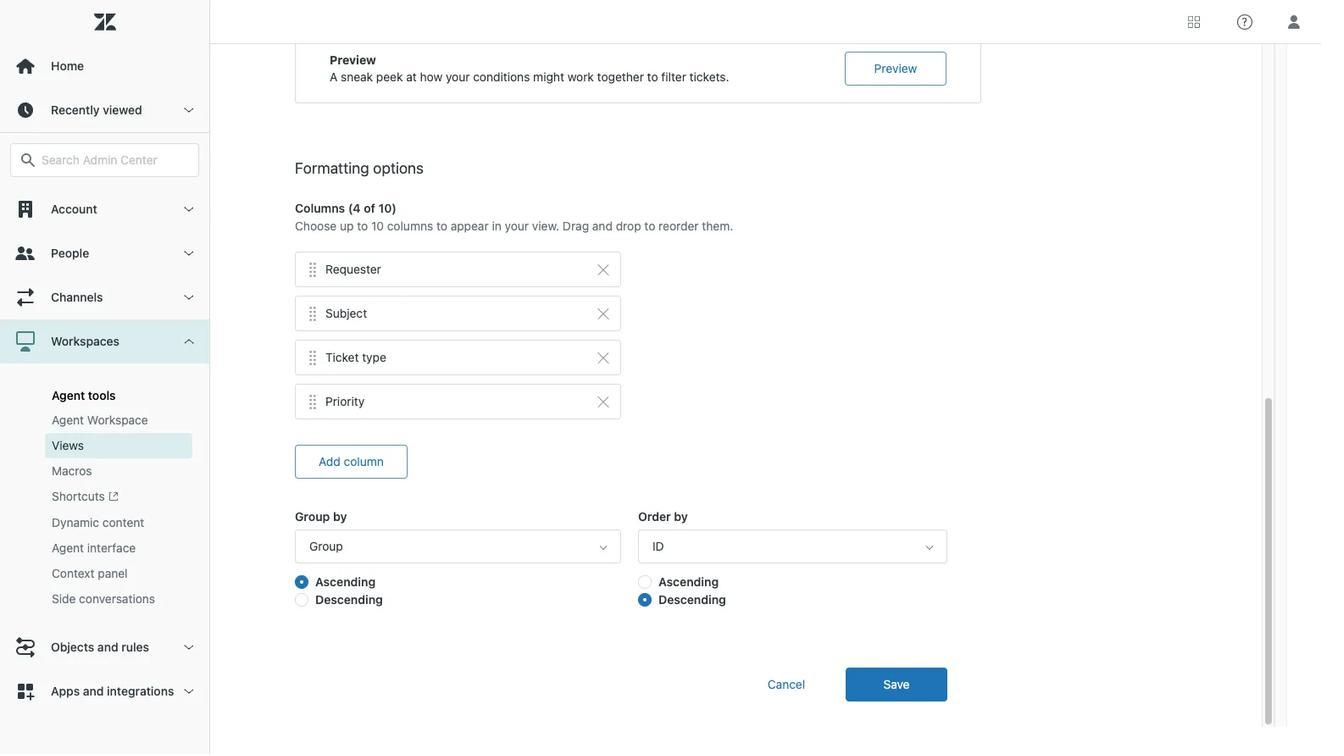 Task type: describe. For each thing, give the bounding box(es) containing it.
primary element
[[0, 0, 210, 754]]

side conversations
[[52, 592, 155, 606]]

people button
[[0, 231, 209, 275]]

and for apps
[[83, 684, 104, 699]]

help image
[[1237, 14, 1253, 29]]

conversations
[[79, 592, 155, 606]]

agent for agent interface
[[52, 541, 84, 555]]

agent tools
[[52, 388, 116, 403]]

workspaces group
[[0, 364, 209, 626]]

home
[[51, 58, 84, 73]]

none search field inside primary element
[[2, 143, 208, 177]]

interface
[[87, 541, 136, 555]]

workspaces
[[51, 334, 120, 348]]

objects and rules button
[[0, 626, 209, 670]]

zendesk products image
[[1188, 16, 1200, 28]]

tree item inside primary element
[[0, 320, 209, 626]]

Search Admin Center field
[[42, 153, 188, 168]]

shortcuts element
[[52, 488, 118, 506]]

agent for agent workspace
[[52, 413, 84, 427]]

side conversations link
[[45, 587, 192, 612]]

side conversations element
[[52, 591, 155, 608]]

channels
[[51, 290, 103, 304]]

views element
[[52, 437, 84, 454]]

and for objects
[[97, 640, 118, 655]]

panel
[[98, 566, 128, 581]]

agent interface element
[[52, 540, 136, 557]]

agent workspace
[[52, 413, 148, 427]]

shortcuts
[[52, 489, 105, 503]]

apps
[[51, 684, 80, 699]]

home button
[[0, 44, 209, 88]]

agent interface link
[[45, 536, 192, 561]]

recently viewed
[[51, 103, 142, 117]]

integrations
[[107, 684, 174, 699]]

user menu image
[[1283, 11, 1305, 33]]

content
[[102, 516, 144, 530]]

viewed
[[103, 103, 142, 117]]

objects and rules
[[51, 640, 149, 655]]

account button
[[0, 187, 209, 231]]

agent for agent tools
[[52, 388, 85, 403]]

account
[[51, 202, 97, 216]]

apps and integrations
[[51, 684, 174, 699]]

shortcuts link
[[45, 484, 192, 510]]



Task type: vqa. For each thing, say whether or not it's contained in the screenshot.
add button
no



Task type: locate. For each thing, give the bounding box(es) containing it.
context panel element
[[52, 566, 128, 583]]

rules
[[121, 640, 149, 655]]

and
[[97, 640, 118, 655], [83, 684, 104, 699]]

views link
[[45, 433, 192, 459]]

tree item containing workspaces
[[0, 320, 209, 626]]

views
[[52, 438, 84, 453]]

agent workspace element
[[52, 412, 148, 429]]

tree containing account
[[0, 187, 209, 714]]

recently
[[51, 103, 100, 117]]

and inside 'dropdown button'
[[83, 684, 104, 699]]

objects
[[51, 640, 94, 655]]

2 vertical spatial agent
[[52, 541, 84, 555]]

1 vertical spatial and
[[83, 684, 104, 699]]

1 agent from the top
[[52, 388, 85, 403]]

dynamic content
[[52, 516, 144, 530]]

and right apps
[[83, 684, 104, 699]]

agent
[[52, 388, 85, 403], [52, 413, 84, 427], [52, 541, 84, 555]]

macros link
[[45, 459, 192, 484]]

agent workspace link
[[45, 408, 192, 433]]

workspaces button
[[0, 320, 209, 364]]

macros
[[52, 464, 92, 478]]

tools
[[88, 388, 116, 403]]

dynamic content element
[[52, 515, 144, 532]]

None search field
[[2, 143, 208, 177]]

channels button
[[0, 275, 209, 320]]

agent left tools
[[52, 388, 85, 403]]

0 vertical spatial agent
[[52, 388, 85, 403]]

tree inside primary element
[[0, 187, 209, 714]]

0 vertical spatial and
[[97, 640, 118, 655]]

agent interface
[[52, 541, 136, 555]]

agent up 'context'
[[52, 541, 84, 555]]

macros element
[[52, 463, 92, 480]]

agent inside agent interface element
[[52, 541, 84, 555]]

context panel link
[[45, 561, 192, 587]]

dynamic
[[52, 516, 99, 530]]

workspace
[[87, 413, 148, 427]]

2 agent from the top
[[52, 413, 84, 427]]

context
[[52, 566, 95, 581]]

agent tools element
[[52, 388, 116, 403]]

context panel
[[52, 566, 128, 581]]

agent inside agent workspace element
[[52, 413, 84, 427]]

and left the rules
[[97, 640, 118, 655]]

side
[[52, 592, 76, 606]]

and inside dropdown button
[[97, 640, 118, 655]]

apps and integrations button
[[0, 670, 209, 714]]

dynamic content link
[[45, 510, 192, 536]]

3 agent from the top
[[52, 541, 84, 555]]

tree
[[0, 187, 209, 714]]

1 vertical spatial agent
[[52, 413, 84, 427]]

agent up views
[[52, 413, 84, 427]]

recently viewed button
[[0, 88, 209, 132]]

people
[[51, 246, 89, 260]]

tree item
[[0, 320, 209, 626]]



